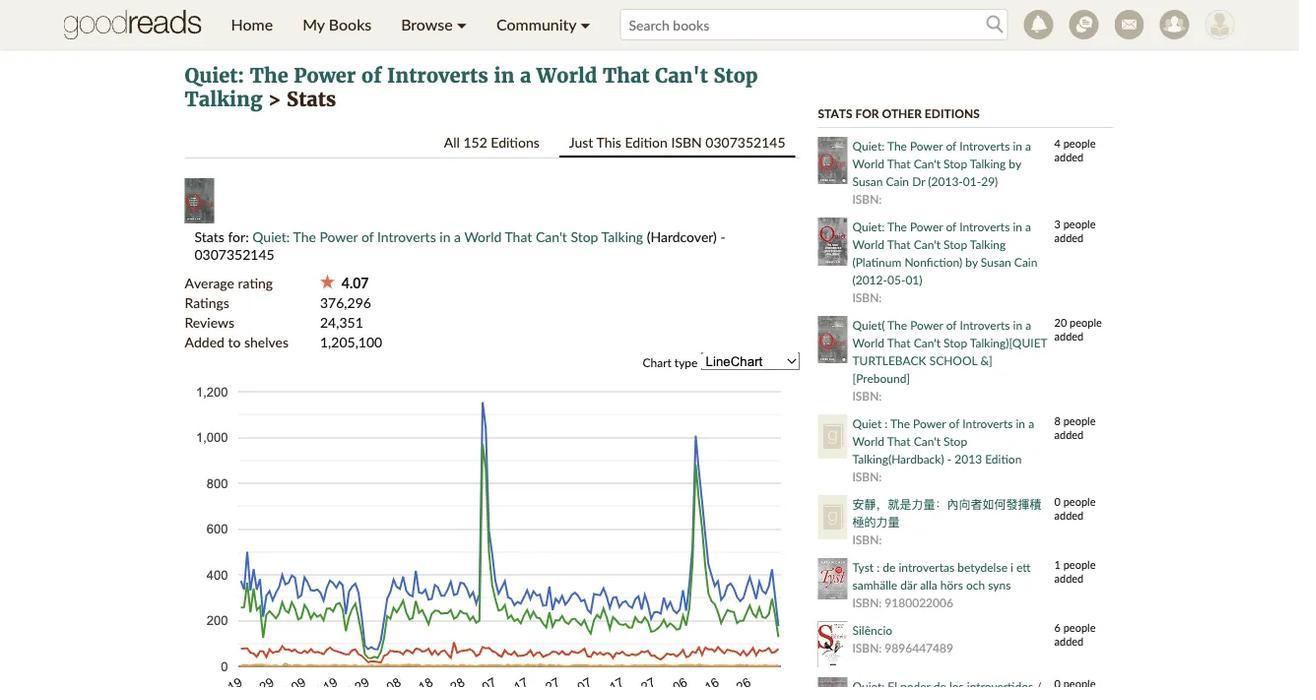 Task type: vqa. For each thing, say whether or not it's contained in the screenshot.


Task type: locate. For each thing, give the bounding box(es) containing it.
the for quiet: the power of introverts in a world that can't stop talking
[[250, 64, 288, 88]]

my group discussions image
[[1069, 10, 1099, 39]]

people
[[1064, 137, 1096, 150], [1064, 218, 1096, 231], [1070, 316, 1102, 329], [1064, 415, 1096, 428], [1064, 495, 1096, 509], [1064, 559, 1096, 572], [1064, 622, 1096, 635]]

0 vertical spatial by
[[1009, 156, 1021, 170]]

world up (platinum
[[853, 237, 885, 251]]

world inside quiet : the power of introverts in a world that can't stop talking(hardback) - 2013 edition isbn:
[[853, 434, 885, 448]]

can't inside quiet: the power of introverts in a world that can't stop talking by susan cain dr (2013-01-29) isbn:
[[914, 156, 941, 170]]

stop inside quiet: the power of introverts in a world that can't stop talking by susan cain dr (2013-01-29) isbn:
[[944, 156, 967, 170]]

talking left >
[[185, 87, 263, 112]]

- right (hardcover)
[[720, 228, 726, 245]]

stop inside quiet( the power of introverts in a world that can't stop talking)[quiet turtleback school &] [prebound] isbn:
[[944, 335, 967, 350]]

1,205,100
[[320, 334, 382, 351]]

average
[[185, 275, 234, 291]]

in for quiet( the power of introverts in a world that can't stop talking)[quiet turtleback school &] [prebound] isbn:
[[1013, 318, 1023, 332]]

menu
[[216, 0, 605, 49]]

1 vertical spatial edition
[[985, 452, 1022, 466]]

152
[[463, 133, 487, 150]]

the for quiet( the power of introverts in a world that can't stop talking)[quiet turtleback school &] [prebound] isbn:
[[888, 318, 907, 332]]

of inside quiet: the power of introverts in a world that can't stop talking by susan cain dr (2013-01-29) isbn:
[[946, 138, 957, 153]]

power up 4.07
[[320, 228, 358, 245]]

: right quiet on the right bottom of page
[[885, 416, 888, 430]]

stop for quiet( the power of introverts in a world that can't stop talking)[quiet turtleback school &] [prebound] isbn:
[[944, 335, 967, 350]]

can't inside quiet : the power of introverts in a world that can't stop talking(hardback) - 2013 edition isbn:
[[914, 434, 941, 448]]

the down home link
[[250, 64, 288, 88]]

added inside 4 people added
[[1054, 151, 1084, 164]]

a inside quiet( the power of introverts in a world that can't stop talking)[quiet turtleback school &] [prebound] isbn:
[[1026, 318, 1032, 332]]

people inside 3 people added
[[1064, 218, 1096, 231]]

browse ▾ button
[[386, 0, 482, 49]]

a down all at the left
[[454, 228, 461, 245]]

the inside the quiet: the power of introverts in a world that can't stop talking
[[250, 64, 288, 88]]

my books link
[[288, 0, 386, 49]]

people inside 1 people added
[[1064, 559, 1096, 572]]

20
[[1054, 316, 1067, 329]]

can't inside quiet: the power of introverts in a world that can't stop talking (platinum nonfiction) by susan cain (2012-05-01) isbn:
[[914, 237, 941, 251]]

stats right >
[[287, 87, 336, 112]]

power down my books link
[[294, 64, 356, 88]]

1 isbn: from the top
[[853, 192, 882, 206]]

power inside quiet: the power of introverts in a world that can't stop talking (platinum nonfiction) by susan cain (2012-05-01) isbn:
[[910, 219, 943, 233]]

people for silêncio isbn: 9896447489
[[1064, 622, 1096, 635]]

0 horizontal spatial susan
[[853, 174, 883, 188]]

world down quiet on the right bottom of page
[[853, 434, 885, 448]]

of up nonfiction)
[[946, 219, 957, 233]]

power up school on the right of the page
[[910, 318, 943, 332]]

in up talking)[quiet
[[1013, 318, 1023, 332]]

6 added from the top
[[1054, 572, 1084, 586]]

0 horizontal spatial 0307352145
[[195, 246, 275, 263]]

home
[[231, 15, 273, 34]]

added down the "6"
[[1054, 635, 1084, 649]]

1 vertical spatial editions
[[491, 133, 540, 150]]

stop up 2013
[[944, 434, 967, 448]]

that for quiet: the power of introverts in a world that can't stop talking
[[603, 64, 650, 88]]

of inside the quiet: the power of introverts in a world that can't stop talking
[[361, 64, 382, 88]]

in for quiet: the power of introverts in a world that can't stop talking by susan cain dr (2013-01-29) isbn:
[[1013, 138, 1022, 153]]

quiet: inside quiet: the power of introverts in a world that can't stop talking by susan cain dr (2013-01-29) isbn:
[[853, 138, 885, 153]]

power inside the quiet: the power of introverts in a world that can't stop talking
[[294, 64, 356, 88]]

added inside 8 people added
[[1054, 428, 1084, 442]]

▾ inside popup button
[[457, 15, 467, 34]]

0 horizontal spatial cain
[[886, 174, 909, 188]]

average rating
[[185, 275, 273, 291]]

0 vertical spatial susan
[[853, 174, 883, 188]]

och
[[966, 578, 985, 592]]

a for quiet: the power of introverts in a world that can't stop talking
[[520, 64, 531, 88]]

world inside quiet( the power of introverts in a world that can't stop talking)[quiet turtleback school &] [prebound] isbn:
[[853, 335, 885, 350]]

people inside the 20 people added
[[1070, 316, 1102, 329]]

1 horizontal spatial :
[[885, 416, 888, 430]]

people right the '0'
[[1064, 495, 1096, 509]]

power inside quiet: the power of introverts in a world that can't stop talking by susan cain dr (2013-01-29) isbn:
[[910, 138, 943, 153]]

talking for quiet: the power of introverts in a world that can't stop talking by susan cain dr (2013-01-29) isbn:
[[970, 156, 1006, 170]]

by
[[1009, 156, 1021, 170], [966, 255, 978, 269]]

5 added from the top
[[1054, 509, 1084, 523]]

of up (2013-
[[946, 138, 957, 153]]

isbn: down (2012-
[[853, 290, 882, 304]]

added inside the 20 people added
[[1054, 330, 1084, 343]]

the inside quiet( the power of introverts in a world that can't stop talking)[quiet turtleback school &] [prebound] isbn:
[[888, 318, 907, 332]]

in inside the quiet: the power of introverts in a world that can't stop talking
[[494, 64, 514, 88]]

stop up nonfiction)
[[944, 237, 967, 251]]

that for quiet: the power of introverts in a world that can't stop talking (platinum nonfiction) by susan cain (2012-05-01) isbn:
[[887, 237, 911, 251]]

the right quiet(
[[888, 318, 907, 332]]

isbn: down [prebound]
[[853, 389, 882, 403]]

6 isbn: from the top
[[853, 595, 882, 610]]

in inside quiet: the power of introverts in a world that can't stop talking by susan cain dr (2013-01-29) isbn:
[[1013, 138, 1022, 153]]

isbn: down talking(hardback)
[[853, 469, 882, 484]]

cain inside quiet: the power of introverts in a world that can't stop talking by susan cain dr (2013-01-29) isbn:
[[886, 174, 909, 188]]

in down all at the left
[[440, 228, 451, 245]]

power inside quiet( the power of introverts in a world that can't stop talking)[quiet turtleback school &] [prebound] isbn:
[[910, 318, 943, 332]]

people right 1
[[1064, 559, 1096, 572]]

quiet: for quiet: the power of introverts in a world that can't stop talking
[[185, 64, 244, 88]]

2 added from the top
[[1054, 231, 1084, 245]]

1 vertical spatial by
[[966, 255, 978, 269]]

people right the "6"
[[1064, 622, 1096, 635]]

can't for quiet: the power of introverts in a world that can't stop talking (platinum nonfiction) by susan cain (2012-05-01) isbn:
[[914, 237, 941, 251]]

quiet(
[[853, 318, 885, 332]]

the inside quiet: the power of introverts in a world that can't stop talking (platinum nonfiction) by susan cain (2012-05-01) isbn:
[[887, 219, 907, 233]]

5 isbn: from the top
[[853, 532, 882, 547]]

talking(hardback)
[[853, 452, 944, 466]]

people inside 6 people added
[[1064, 622, 1096, 635]]

0 horizontal spatial -
[[720, 228, 726, 245]]

1 vertical spatial :
[[877, 560, 880, 574]]

a inside the quiet: the power of introverts in a world that can't stop talking
[[520, 64, 531, 88]]

4.07
[[335, 275, 369, 291]]

in for quiet: the power of introverts in a world that can't stop talking (platinum nonfiction) by susan cain (2012-05-01) isbn:
[[1013, 219, 1022, 233]]

stop inside quiet: the power of introverts in a world that can't stop talking (platinum nonfiction) by susan cain (2012-05-01) isbn:
[[944, 237, 967, 251]]

1 added from the top
[[1054, 151, 1084, 164]]

1 horizontal spatial 0307352145
[[706, 133, 786, 150]]

0 vertical spatial :
[[885, 416, 888, 430]]

that inside quiet: the power of introverts in a world that can't stop talking by susan cain dr (2013-01-29) isbn:
[[887, 156, 911, 170]]

1 vertical spatial -
[[947, 452, 952, 466]]

a left 4
[[1025, 138, 1031, 153]]

50x75 image
[[818, 415, 848, 459]]

0 people added
[[1054, 495, 1096, 523]]

talking)[quiet
[[970, 335, 1047, 350]]

people inside 4 people added
[[1064, 137, 1096, 150]]

a for quiet: the power of introverts in a world that can't stop talking by susan cain dr (2013-01-29) isbn:
[[1025, 138, 1031, 153]]

of for quiet: the power of introverts in a world that can't stop talking (platinum nonfiction) by susan cain (2012-05-01) isbn:
[[946, 219, 957, 233]]

in for quiet: the power of introverts in a world that can't stop talking
[[494, 64, 514, 88]]

can't inside quiet( the power of introverts in a world that can't stop talking)[quiet turtleback school &] [prebound] isbn:
[[914, 335, 941, 350]]

0 vertical spatial -
[[720, 228, 726, 245]]

:
[[885, 416, 888, 430], [877, 560, 880, 574]]

a chart. image
[[185, 382, 795, 688]]

1 horizontal spatial ▾
[[580, 15, 591, 34]]

(platinum
[[853, 255, 902, 269]]

edition right 2013
[[985, 452, 1022, 466]]

of inside quiet( the power of introverts in a world that can't stop talking)[quiet turtleback school &] [prebound] isbn:
[[946, 318, 957, 332]]

a inside quiet: the power of introverts in a world that can't stop talking by susan cain dr (2013-01-29) isbn:
[[1025, 138, 1031, 153]]

1 horizontal spatial by
[[1009, 156, 1021, 170]]

1 horizontal spatial cain
[[1014, 255, 1038, 269]]

Search for books to add to your shelves search field
[[620, 9, 1008, 40]]

people right 8
[[1064, 415, 1096, 428]]

2013
[[955, 452, 982, 466]]

quiet: the power of introverts in a world that can't stop talking link up 152
[[185, 64, 758, 112]]

added down 3 at the right of the page
[[1054, 231, 1084, 245]]

-
[[720, 228, 726, 245], [947, 452, 952, 466]]

quiet: the power of introverts in a world that can't stop talking by susan cain dr (2013-01-29) isbn:
[[853, 138, 1031, 206]]

by left 4 people added
[[1009, 156, 1021, 170]]

▾ right browse
[[457, 15, 467, 34]]

0 vertical spatial edition
[[625, 133, 668, 150]]

power for quiet: the power of introverts in a world that can't stop talking by susan cain dr (2013-01-29) isbn:
[[910, 138, 943, 153]]

introverts inside quiet( the power of introverts in a world that can't stop talking)[quiet turtleback school &] [prebound] isbn:
[[960, 318, 1010, 332]]

stop
[[714, 64, 758, 88], [944, 156, 967, 170], [571, 228, 598, 245], [944, 237, 967, 251], [944, 335, 967, 350], [944, 434, 967, 448]]

3 added from the top
[[1054, 330, 1084, 343]]

quiet: down home link
[[185, 64, 244, 88]]

the inside quiet: the power of introverts in a world that can't stop talking by susan cain dr (2013-01-29) isbn:
[[887, 138, 907, 153]]

can't for quiet: the power of introverts in a world that can't stop talking by susan cain dr (2013-01-29) isbn:
[[914, 156, 941, 170]]

stats for stats for: quiet: the power of introverts in a world that can't stop talking
[[195, 228, 224, 245]]

stats left for at the top right
[[818, 106, 853, 120]]

the
[[250, 64, 288, 88], [887, 138, 907, 153], [887, 219, 907, 233], [293, 228, 316, 245], [888, 318, 907, 332], [890, 416, 910, 430]]

in left 8
[[1016, 416, 1025, 430]]

1 horizontal spatial -
[[947, 452, 952, 466]]

of up school on the right of the page
[[946, 318, 957, 332]]

stop up just this edition  isbn 0307352145
[[714, 64, 758, 88]]

01)
[[906, 272, 922, 287]]

power up dr
[[910, 138, 943, 153]]

added down 4
[[1054, 151, 1084, 164]]

isbn: inside quiet: the power of introverts in a world that can't stop talking by susan cain dr (2013-01-29) isbn:
[[853, 192, 882, 206]]

the for quiet: the power of introverts in a world that can't stop talking by susan cain dr (2013-01-29) isbn:
[[887, 138, 907, 153]]

0 vertical spatial 0307352145
[[706, 133, 786, 150]]

: left de
[[877, 560, 880, 574]]

in left 4
[[1013, 138, 1022, 153]]

a for quiet( the power of introverts in a world that can't stop talking)[quiet turtleback school &] [prebound] isbn:
[[1026, 318, 1032, 332]]

people right 20
[[1070, 316, 1102, 329]]

: inside quiet : the power of introverts in a world that can't stop talking(hardback) - 2013 edition isbn:
[[885, 416, 888, 430]]

a left 3 at the right of the page
[[1025, 219, 1031, 233]]

the right quiet on the right bottom of page
[[890, 416, 910, 430]]

2 ▾ from the left
[[580, 15, 591, 34]]

quiet: inside the quiet: the power of introverts in a world that can't stop talking
[[185, 64, 244, 88]]

other
[[882, 106, 922, 120]]

0 horizontal spatial ▾
[[457, 15, 467, 34]]

of up 2013
[[949, 416, 960, 430]]

quiet: up (platinum
[[853, 219, 885, 233]]

in inside quiet: the power of introverts in a world that can't stop talking (platinum nonfiction) by susan cain (2012-05-01) isbn:
[[1013, 219, 1022, 233]]

of inside quiet: the power of introverts in a world that can't stop talking (platinum nonfiction) by susan cain (2012-05-01) isbn:
[[946, 219, 957, 233]]

2 horizontal spatial stats
[[818, 106, 853, 120]]

isbn: down the samhälle
[[853, 595, 882, 610]]

all 152 editions link
[[434, 128, 549, 156]]

4 isbn: from the top
[[853, 469, 882, 484]]

talking inside quiet: the power of introverts in a world that can't stop talking by susan cain dr (2013-01-29) isbn:
[[970, 156, 1006, 170]]

my books
[[303, 15, 372, 34]]

added down the '0'
[[1054, 509, 1084, 523]]

(hardcover)
[[647, 228, 717, 245]]

0307352145 down for:
[[195, 246, 275, 263]]

1 ▾ from the left
[[457, 15, 467, 34]]

browse
[[401, 15, 453, 34]]

community
[[496, 15, 576, 34]]

- inside (hardcover)          - 0307352145
[[720, 228, 726, 245]]

by right nonfiction)
[[966, 255, 978, 269]]

stop for quiet: the power of introverts in a world that can't stop talking (platinum nonfiction) by susan cain (2012-05-01) isbn:
[[944, 237, 967, 251]]

a for quiet: the power of introverts in a world that can't stop talking (platinum nonfiction) by susan cain (2012-05-01) isbn:
[[1025, 219, 1031, 233]]

1 horizontal spatial susan
[[981, 255, 1011, 269]]

1 horizontal spatial edition
[[985, 452, 1022, 466]]

a left 8
[[1028, 416, 1034, 430]]

a down community
[[520, 64, 531, 88]]

isbn:
[[853, 192, 882, 206], [853, 290, 882, 304], [853, 389, 882, 403], [853, 469, 882, 484], [853, 532, 882, 547], [853, 595, 882, 610], [853, 641, 882, 655]]

edition
[[625, 133, 668, 150], [985, 452, 1022, 466]]

turtleback
[[853, 353, 926, 367]]

power for quiet: the power of introverts in a world that can't stop talking
[[294, 64, 356, 88]]

a up talking)[quiet
[[1026, 318, 1032, 332]]

a
[[520, 64, 531, 88], [1025, 138, 1031, 153], [1025, 219, 1031, 233], [454, 228, 461, 245], [1026, 318, 1032, 332], [1028, 416, 1034, 430]]

1 horizontal spatial editions
[[925, 106, 980, 120]]

4 added from the top
[[1054, 428, 1084, 442]]

isbn: down silêncio link
[[853, 641, 882, 655]]

world inside quiet: the power of introverts in a world that can't stop talking (platinum nonfiction) by susan cain (2012-05-01) isbn:
[[853, 237, 885, 251]]

susan
[[853, 174, 883, 188], [981, 255, 1011, 269]]

added inside 1 people added
[[1054, 572, 1084, 586]]

in left 3 at the right of the page
[[1013, 219, 1022, 233]]

the up (platinum
[[887, 219, 907, 233]]

3 isbn: from the top
[[853, 389, 882, 403]]

introverts for quiet: the power of introverts in a world that can't stop talking
[[387, 64, 488, 88]]

added inside 0 people added
[[1054, 509, 1084, 523]]

added inside 6 people added
[[1054, 635, 1084, 649]]

added for quiet: the power of introverts in a world that can't stop talking by susan cain dr (2013-01-29) isbn:
[[1054, 151, 1084, 164]]

people inside 8 people added
[[1064, 415, 1096, 428]]

▾ inside dropdown button
[[580, 15, 591, 34]]

introverts
[[387, 64, 488, 88], [960, 138, 1010, 153], [960, 219, 1010, 233], [377, 228, 436, 245], [960, 318, 1010, 332], [963, 416, 1013, 430]]

editions
[[925, 106, 980, 120], [491, 133, 540, 150]]

0 horizontal spatial by
[[966, 255, 978, 269]]

can't
[[655, 64, 708, 88], [914, 156, 941, 170], [536, 228, 567, 245], [914, 237, 941, 251], [914, 335, 941, 350], [914, 434, 941, 448]]

edition inside quiet : the power of introverts in a world that can't stop talking(hardback) - 2013 edition isbn:
[[985, 452, 1022, 466]]

50x75 image
[[818, 495, 848, 540]]

0 vertical spatial cain
[[886, 174, 909, 188]]

people right 3 at the right of the page
[[1064, 218, 1096, 231]]

stats
[[287, 87, 336, 112], [818, 106, 853, 120], [195, 228, 224, 245]]

0 horizontal spatial stats
[[195, 228, 224, 245]]

world down quiet(
[[853, 335, 885, 350]]

quiet: inside quiet: the power of introverts in a world that can't stop talking (platinum nonfiction) by susan cain (2012-05-01) isbn:
[[853, 219, 885, 233]]

that inside quiet( the power of introverts in a world that can't stop talking)[quiet turtleback school &] [prebound] isbn:
[[887, 335, 911, 350]]

inbox image
[[1115, 10, 1144, 39]]

world inside the quiet: the power of introverts in a world that can't stop talking
[[537, 64, 597, 88]]

stop up school on the right of the page
[[944, 335, 967, 350]]

376,296
[[320, 294, 371, 311]]

world inside quiet: the power of introverts in a world that can't stop talking by susan cain dr (2013-01-29) isbn:
[[853, 156, 885, 170]]

quiet
[[853, 416, 882, 430]]

added down 8
[[1054, 428, 1084, 442]]

- left 2013
[[947, 452, 952, 466]]

stats left for:
[[195, 228, 224, 245]]

school
[[929, 353, 977, 367]]

of down the books
[[361, 64, 382, 88]]

quiet: for quiet: the power of introverts in a world that can't stop talking (platinum nonfiction) by susan cain (2012-05-01) isbn:
[[853, 219, 885, 233]]

added for quiet: the power of introverts in a world that can't stop talking (platinum nonfiction) by susan cain (2012-05-01) isbn:
[[1054, 231, 1084, 245]]

the right for:
[[293, 228, 316, 245]]

editions right 152
[[491, 133, 540, 150]]

stop inside the quiet: the power of introverts in a world that can't stop talking
[[714, 64, 758, 88]]

that inside quiet: the power of introverts in a world that can't stop talking (platinum nonfiction) by susan cain (2012-05-01) isbn:
[[887, 237, 911, 251]]

7 added from the top
[[1054, 635, 1084, 649]]

introverts inside the quiet: the power of introverts in a world that can't stop talking
[[387, 64, 488, 88]]

stop up (2013-
[[944, 156, 967, 170]]

susan inside quiet: the power of introverts in a world that can't stop talking by susan cain dr (2013-01-29) isbn:
[[853, 174, 883, 188]]

world
[[537, 64, 597, 88], [853, 156, 885, 170], [464, 228, 502, 245], [853, 237, 885, 251], [853, 335, 885, 350], [853, 434, 885, 448]]

world right 166039948. sy75 image
[[853, 156, 885, 170]]

0
[[1054, 495, 1061, 509]]

talking
[[185, 87, 263, 112], [970, 156, 1006, 170], [601, 228, 643, 245], [970, 237, 1006, 251]]

de
[[883, 560, 896, 574]]

susan right 166039948. sy75 image
[[853, 174, 883, 188]]

susan right nonfiction)
[[981, 255, 1011, 269]]

talking inside quiet: the power of introverts in a world that can't stop talking (platinum nonfiction) by susan cain (2012-05-01) isbn:
[[970, 237, 1006, 251]]

isbn: down 極的力量
[[853, 532, 882, 547]]

talking inside the quiet: the power of introverts in a world that can't stop talking
[[185, 87, 263, 112]]

talking up 29)
[[970, 156, 1006, 170]]

極的力量
[[853, 515, 900, 529]]

quiet: down for at the top right
[[853, 138, 885, 153]]

isbn: inside quiet : the power of introverts in a world that can't stop talking(hardback) - 2013 edition isbn:
[[853, 469, 882, 484]]

power
[[294, 64, 356, 88], [910, 138, 943, 153], [910, 219, 943, 233], [320, 228, 358, 245], [910, 318, 943, 332], [913, 416, 946, 430]]

▾ right community
[[580, 15, 591, 34]]

talking down 29)
[[970, 237, 1006, 251]]

in inside quiet( the power of introverts in a world that can't stop talking)[quiet turtleback school &] [prebound] isbn:
[[1013, 318, 1023, 332]]

Search books text field
[[620, 9, 1008, 40]]

cain
[[886, 174, 909, 188], [1014, 255, 1038, 269]]

0 vertical spatial editions
[[925, 106, 980, 120]]

123007975. sx50 image
[[818, 559, 848, 600]]

a inside quiet: the power of introverts in a world that can't stop talking (platinum nonfiction) by susan cain (2012-05-01) isbn:
[[1025, 219, 1031, 233]]

menu containing home
[[216, 0, 605, 49]]

of inside quiet : the power of introverts in a world that can't stop talking(hardback) - 2013 edition isbn:
[[949, 416, 960, 430]]

the inside quiet : the power of introverts in a world that can't stop talking(hardback) - 2013 edition isbn:
[[890, 416, 910, 430]]

quiet: the power of introverts in a world that can't stop talking (platinum nonfiction) by susan cain (2012-05-01) isbn:
[[853, 219, 1038, 304]]

isbn
[[671, 133, 702, 150]]

quiet: the power of introverts in a world that can't stop talking link down all at the left
[[252, 228, 643, 245]]

added down 20
[[1054, 330, 1084, 343]]

0 vertical spatial quiet: the power of introverts in a world that can't stop talking link
[[185, 64, 758, 112]]

0307352145 right isbn
[[706, 133, 786, 150]]

introverts inside quiet: the power of introverts in a world that can't stop talking (platinum nonfiction) by susan cain (2012-05-01) isbn:
[[960, 219, 1010, 233]]

4
[[1054, 137, 1061, 150]]

1 vertical spatial 0307352145
[[195, 246, 275, 263]]

added inside 3 people added
[[1054, 231, 1084, 245]]

bob builder image
[[1205, 10, 1235, 39]]

isbn: up (platinum
[[853, 192, 882, 206]]

for
[[855, 106, 879, 120]]

introverts inside quiet: the power of introverts in a world that can't stop talking by susan cain dr (2013-01-29) isbn:
[[960, 138, 1010, 153]]

added down 1
[[1054, 572, 1084, 586]]

7 isbn: from the top
[[853, 641, 882, 655]]

editions right other
[[925, 106, 980, 120]]

stats for: quiet: the power of introverts in a world that can't stop talking
[[195, 228, 643, 245]]

power up nonfiction)
[[910, 219, 943, 233]]

the for quiet: the power of introverts in a world that can't stop talking (platinum nonfiction) by susan cain (2012-05-01) isbn:
[[887, 219, 907, 233]]

power for quiet( the power of introverts in a world that can't stop talking)[quiet turtleback school &] [prebound] isbn:
[[910, 318, 943, 332]]

in
[[494, 64, 514, 88], [1013, 138, 1022, 153], [1013, 219, 1022, 233], [440, 228, 451, 245], [1013, 318, 1023, 332], [1016, 416, 1025, 430]]

20 people added
[[1054, 316, 1102, 343]]

in down community
[[494, 64, 514, 88]]

people inside 0 people added
[[1064, 495, 1096, 509]]

added for quiet : the power of introverts in a world that can't stop talking(hardback) - 2013 edition isbn:
[[1054, 428, 1084, 442]]

: inside the tyst : de introvertas betydelse i ett samhälle där alla hörs och syns isbn: 9180022006
[[877, 560, 880, 574]]

the down stats for other editions at the right top
[[887, 138, 907, 153]]

world down community ▾ dropdown button
[[537, 64, 597, 88]]

added
[[1054, 151, 1084, 164], [1054, 231, 1084, 245], [1054, 330, 1084, 343], [1054, 428, 1084, 442], [1054, 509, 1084, 523], [1054, 572, 1084, 586], [1054, 635, 1084, 649]]

2 isbn: from the top
[[853, 290, 882, 304]]

power up talking(hardback)
[[913, 416, 946, 430]]

0 horizontal spatial :
[[877, 560, 880, 574]]

1 vertical spatial cain
[[1014, 255, 1038, 269]]

world for quiet: the power of introverts in a world that can't stop talking (platinum nonfiction) by susan cain (2012-05-01) isbn:
[[853, 237, 885, 251]]

1 vertical spatial susan
[[981, 255, 1011, 269]]

122260453. sy75 image
[[818, 622, 848, 668]]

world for quiet: the power of introverts in a world that can't stop talking
[[537, 64, 597, 88]]

isbn: inside the tyst : de introvertas betydelse i ett samhälle där alla hörs och syns isbn: 9180022006
[[853, 595, 882, 610]]

can't inside the quiet: the power of introverts in a world that can't stop talking
[[655, 64, 708, 88]]

silêncio
[[853, 623, 893, 637]]

people right 4
[[1064, 137, 1096, 150]]

isbn: inside silêncio isbn: 9896447489
[[853, 641, 882, 655]]

that inside the quiet: the power of introverts in a world that can't stop talking
[[603, 64, 650, 88]]

in inside quiet : the power of introverts in a world that can't stop talking(hardback) - 2013 edition isbn:
[[1016, 416, 1025, 430]]

notifications image
[[1024, 10, 1053, 39]]

edition right this
[[625, 133, 668, 150]]



Task type: describe. For each thing, give the bounding box(es) containing it.
shelves
[[244, 334, 289, 351]]

people for tyst : de introvertas betydelse i ett samhälle där alla hörs och syns isbn: 9180022006
[[1064, 559, 1096, 572]]

all
[[444, 133, 460, 150]]

安靜，就是力量：內向者如何發揮積 極的力量 link
[[853, 497, 1042, 529]]

4 people added
[[1054, 137, 1096, 164]]

people for quiet: the power of introverts in a world that can't stop talking (platinum nonfiction) by susan cain (2012-05-01) isbn:
[[1064, 218, 1096, 231]]

reviews
[[185, 314, 234, 331]]

my
[[303, 15, 325, 34]]

a inside quiet : the power of introverts in a world that can't stop talking(hardback) - 2013 edition isbn:
[[1028, 416, 1034, 430]]

samhälle
[[853, 578, 898, 592]]

ratings
[[185, 294, 229, 311]]

people for quiet( the power of introverts in a world that can't stop talking)[quiet turtleback school &] [prebound] isbn:
[[1070, 316, 1102, 329]]

&]
[[980, 353, 993, 367]]

stats for stats for other editions
[[818, 106, 853, 120]]

stop inside quiet : the power of introverts in a world that can't stop talking(hardback) - 2013 edition isbn:
[[944, 434, 967, 448]]

added to shelves
[[185, 334, 289, 351]]

of up 4.07
[[361, 228, 374, 245]]

all 152 editions
[[444, 133, 540, 150]]

community ▾ button
[[482, 0, 605, 49]]

can't for quiet( the power of introverts in a world that can't stop talking)[quiet turtleback school &] [prebound] isbn:
[[914, 335, 941, 350]]

added for 安靜，就是力量：內向者如何發揮積 極的力量 isbn:
[[1054, 509, 1084, 523]]

isbn: inside quiet: the power of introverts in a world that can't stop talking (platinum nonfiction) by susan cain (2012-05-01) isbn:
[[853, 290, 882, 304]]

syns
[[988, 578, 1011, 592]]

1 people added
[[1054, 559, 1096, 586]]

tyst : de introvertas betydelse i ett samhälle där alla hörs och syns isbn: 9180022006
[[853, 560, 1031, 610]]

by inside quiet: the power of introverts in a world that can't stop talking (platinum nonfiction) by susan cain (2012-05-01) isbn:
[[966, 255, 978, 269]]

added
[[185, 334, 224, 351]]

quiet( the power of introverts in a world that can't stop talking)[quiet turtleback school &] [prebound] link
[[853, 318, 1047, 385]]

quiet: the power of introverts in a world that can't stop talking by susan cain dr (2013-01-29) link
[[853, 138, 1031, 188]]

9180022006
[[885, 595, 953, 610]]

for:
[[228, 228, 249, 245]]

betydelse
[[958, 560, 1008, 574]]

that for quiet: the power of introverts in a world that can't stop talking by susan cain dr (2013-01-29) isbn:
[[887, 156, 911, 170]]

安靜，就是力量：內向者如何發揮積
[[853, 497, 1042, 511]]

1 horizontal spatial stats
[[287, 87, 336, 112]]

05-
[[887, 272, 906, 287]]

world for quiet: the power of introverts in a world that can't stop talking by susan cain dr (2013-01-29) isbn:
[[853, 156, 885, 170]]

chart type
[[643, 355, 698, 370]]

quiet : the power of introverts in a world that can't stop talking(hardback) - 2013 edition isbn:
[[853, 416, 1034, 484]]

quiet: for quiet: the power of introverts in a world that can't stop talking by susan cain dr (2013-01-29) isbn:
[[853, 138, 885, 153]]

type
[[675, 355, 698, 370]]

3 people added
[[1054, 218, 1096, 245]]

power for quiet: the power of introverts in a world that can't stop talking (platinum nonfiction) by susan cain (2012-05-01) isbn:
[[910, 219, 943, 233]]

[prebound]
[[853, 371, 910, 385]]

just this edition  isbn 0307352145
[[569, 133, 786, 150]]

introverts for quiet: the power of introverts in a world that can't stop talking by susan cain dr (2013-01-29) isbn:
[[960, 138, 1010, 153]]

- inside quiet : the power of introverts in a world that can't stop talking(hardback) - 2013 edition isbn:
[[947, 452, 952, 466]]

this
[[596, 133, 621, 150]]

friend requests image
[[1160, 10, 1189, 39]]

9896447489
[[885, 641, 953, 655]]

people for quiet: the power of introverts in a world that can't stop talking by susan cain dr (2013-01-29) isbn:
[[1064, 137, 1096, 150]]

>
[[268, 87, 281, 112]]

home link
[[216, 0, 288, 49]]

166039944. sy75 image
[[818, 316, 848, 363]]

tyst
[[853, 560, 874, 574]]

dr
[[912, 174, 925, 188]]

talking left (hardcover)
[[601, 228, 643, 245]]

browse ▾
[[401, 15, 467, 34]]

a chart. element
[[185, 382, 795, 688]]

: for the
[[885, 416, 888, 430]]

quiet: the power of introverts in a world that can't stop talking
[[185, 64, 758, 112]]

added for tyst : de introvertas betydelse i ett samhälle där alla hörs och syns isbn: 9180022006
[[1054, 572, 1084, 586]]

susan inside quiet: the power of introverts in a world that can't stop talking (platinum nonfiction) by susan cain (2012-05-01) isbn:
[[981, 255, 1011, 269]]

8
[[1054, 415, 1061, 428]]

: for de
[[877, 560, 880, 574]]

8 people added
[[1054, 415, 1096, 442]]

that inside quiet : the power of introverts in a world that can't stop talking(hardback) - 2013 edition isbn:
[[887, 434, 911, 448]]

6
[[1054, 622, 1061, 635]]

can't for quiet: the power of introverts in a world that can't stop talking
[[655, 64, 708, 88]]

introverts for quiet( the power of introverts in a world that can't stop talking)[quiet turtleback school &] [prebound] isbn:
[[960, 318, 1010, 332]]

quiet: the power of introverts in a world that can't stop talking (platinum nonfiction) by susan cain (2012-05-01) link
[[853, 219, 1038, 287]]

world down 152
[[464, 228, 502, 245]]

122146180. sy75 image
[[818, 678, 848, 688]]

29)
[[981, 174, 998, 188]]

isbn: inside 安靜，就是力量：內向者如何發揮積 極的力量 isbn:
[[853, 532, 882, 547]]

power inside quiet : the power of introverts in a world that can't stop talking(hardback) - 2013 edition isbn:
[[913, 416, 946, 430]]

isbn: inside quiet( the power of introverts in a world that can't stop talking)[quiet turtleback school &] [prebound] isbn:
[[853, 389, 882, 403]]

added for quiet( the power of introverts in a world that can't stop talking)[quiet turtleback school &] [prebound] isbn:
[[1054, 330, 1084, 343]]

quiet: right for:
[[252, 228, 290, 245]]

stop for quiet: the power of introverts in a world that can't stop talking
[[714, 64, 758, 88]]

0 horizontal spatial edition
[[625, 133, 668, 150]]

just
[[569, 133, 593, 150]]

安靜，就是力量：內向者如何發揮積 極的力量 isbn:
[[853, 497, 1042, 547]]

community ▾
[[496, 15, 591, 34]]

166039948. sy75 image
[[818, 137, 848, 184]]

0 horizontal spatial editions
[[491, 133, 540, 150]]

of for quiet: the power of introverts in a world that can't stop talking
[[361, 64, 382, 88]]

of for quiet: the power of introverts in a world that can't stop talking by susan cain dr (2013-01-29) isbn:
[[946, 138, 957, 153]]

alla
[[920, 578, 937, 592]]

cain inside quiet: the power of introverts in a world that can't stop talking (platinum nonfiction) by susan cain (2012-05-01) isbn:
[[1014, 255, 1038, 269]]

chart
[[643, 355, 672, 370]]

3
[[1054, 218, 1061, 231]]

▾ for community ▾
[[580, 15, 591, 34]]

introverts inside quiet : the power of introverts in a world that can't stop talking(hardback) - 2013 edition isbn:
[[963, 416, 1013, 430]]

24,351
[[320, 314, 363, 331]]

ett
[[1017, 560, 1031, 574]]

introvertas
[[899, 560, 955, 574]]

by inside quiet: the power of introverts in a world that can't stop talking by susan cain dr (2013-01-29) isbn:
[[1009, 156, 1021, 170]]

8520610. sy75 image
[[185, 178, 214, 224]]

rating
[[238, 275, 273, 291]]

där
[[901, 578, 917, 592]]

>     stats
[[263, 87, 336, 112]]

1
[[1054, 559, 1061, 572]]

people for quiet : the power of introverts in a world that can't stop talking(hardback) - 2013 edition isbn:
[[1064, 415, 1096, 428]]

(2012-
[[853, 272, 888, 287]]

added for silêncio isbn: 9896447489
[[1054, 635, 1084, 649]]

silêncio isbn: 9896447489
[[853, 623, 953, 655]]

world for quiet( the power of introverts in a world that can't stop talking)[quiet turtleback school &] [prebound] isbn:
[[853, 335, 885, 350]]

to
[[228, 334, 241, 351]]

nonfiction)
[[905, 255, 963, 269]]

of for quiet( the power of introverts in a world that can't stop talking)[quiet turtleback school &] [prebound] isbn:
[[946, 318, 957, 332]]

1 vertical spatial quiet: the power of introverts in a world that can't stop talking link
[[252, 228, 643, 245]]

6 people added
[[1054, 622, 1096, 649]]

introverts for quiet: the power of introverts in a world that can't stop talking (platinum nonfiction) by susan cain (2012-05-01) isbn:
[[960, 219, 1010, 233]]

(2013-
[[928, 174, 963, 188]]

stop for quiet: the power of introverts in a world that can't stop talking by susan cain dr (2013-01-29) isbn:
[[944, 156, 967, 170]]

talking for quiet: the power of introverts in a world that can't stop talking (platinum nonfiction) by susan cain (2012-05-01) isbn:
[[970, 237, 1006, 251]]

talking for quiet: the power of introverts in a world that can't stop talking
[[185, 87, 263, 112]]

tyst : de introvertas betydelse i ett samhälle där alla hörs och syns link
[[853, 560, 1031, 592]]

(hardcover)          - 0307352145
[[195, 228, 726, 263]]

▾ for browse ▾
[[457, 15, 467, 34]]

that for quiet( the power of introverts in a world that can't stop talking)[quiet turtleback school &] [prebound] isbn:
[[887, 335, 911, 350]]

books
[[329, 15, 372, 34]]

stats for other editions
[[818, 106, 980, 120]]

quiet : the power of introverts in a world that can't stop talking(hardback) - 2013 edition link
[[853, 416, 1034, 466]]

people for 安靜，就是力量：內向者如何發揮積 極的力量 isbn:
[[1064, 495, 1096, 509]]

01-
[[963, 174, 981, 188]]

stop down just
[[571, 228, 598, 245]]

silêncio link
[[853, 623, 893, 637]]

0307352145 inside (hardcover)          - 0307352145
[[195, 246, 275, 263]]

166039947. sy75 image
[[818, 218, 848, 266]]



